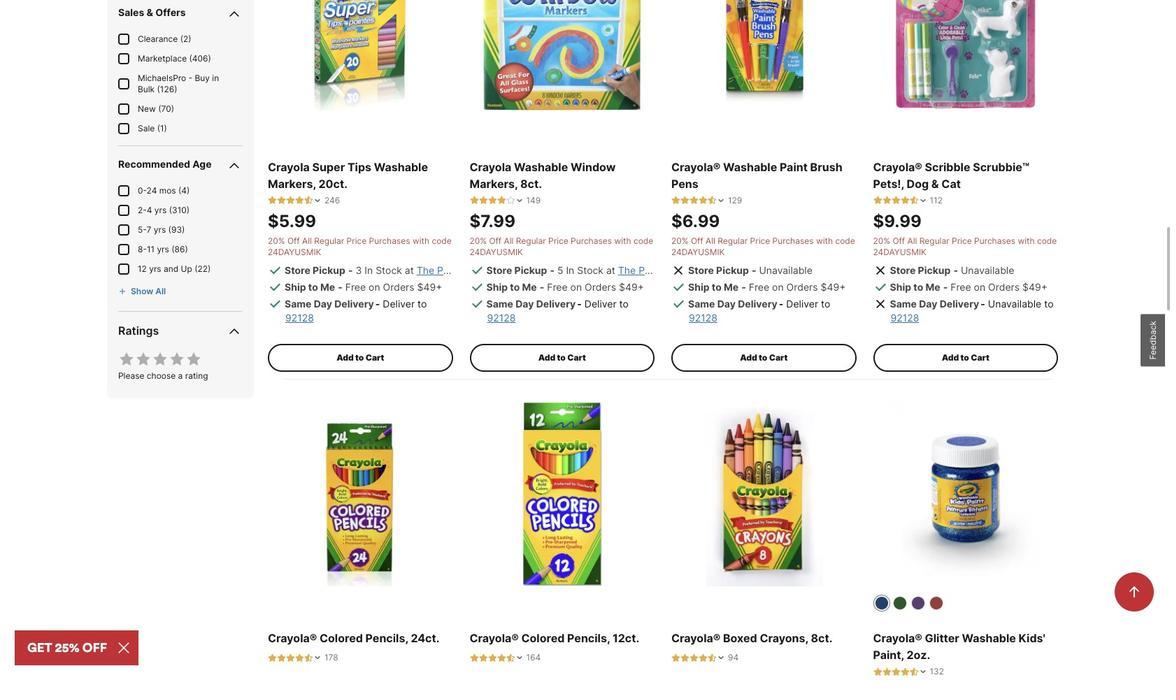 Task type: describe. For each thing, give the bounding box(es) containing it.
(406)
[[189, 51, 211, 61]]

the for $5.99
[[417, 262, 434, 274]]

crayola® colored pencils, 12ct.
[[470, 630, 639, 644]]

with for $5.99
[[413, 233, 429, 244]]

clearance (2)
[[138, 31, 191, 42]]

purchases for $7.99
[[571, 233, 612, 244]]

add to cart button for $6.99
[[671, 342, 856, 370]]

same day delivery - deliver to 92128 for $6.99
[[688, 296, 830, 322]]

$49+ for $5.99
[[417, 279, 442, 291]]

store for $9.99
[[890, 262, 916, 274]]

crayola® scribble scrubbie™ pets!, dog & cat link
[[873, 156, 1058, 190]]

valley for $7.99
[[718, 262, 745, 274]]

price for $6.99
[[750, 233, 770, 244]]

crayola for $5.99
[[268, 158, 310, 172]]

4 at from the left
[[666, 262, 675, 274]]

deliver for $6.99
[[786, 296, 818, 308]]

pencils, for 12ct.
[[567, 630, 610, 644]]

all inside button
[[155, 284, 166, 294]]

$9.99
[[873, 209, 922, 229]]

ship for $5.99
[[285, 279, 306, 291]]

price for $9.99
[[952, 233, 972, 244]]

in
[[212, 70, 219, 81]]

crayola® for crayola® glitter washable kids' paint, 2oz.
[[873, 630, 922, 644]]

super
[[312, 158, 345, 172]]

unavailable for $9.99
[[961, 262, 1014, 274]]

crayola® for crayola® scribble scrubbie™ pets!, dog & cat
[[873, 158, 922, 172]]

washable inside crayola super tips washable markers, 20ct.
[[374, 158, 428, 172]]

24dayusmik for $7.99
[[470, 245, 523, 255]]

markers, inside crayola super tips washable markers, 20ct.
[[268, 175, 316, 189]]

132 button
[[873, 665, 944, 676]]

129
[[728, 193, 742, 203]]

$49+ for $7.99
[[619, 279, 644, 291]]

crayola® glitter washable kids' paint, 2oz. image
[[875, 595, 889, 609]]

same for $5.99
[[285, 296, 312, 308]]

add for $6.99
[[740, 350, 757, 361]]

show
[[131, 284, 153, 294]]

delivery for $9.99
[[940, 296, 979, 308]]

crayola washable window markers, 8ct. image
[[470, 0, 655, 113]]

164 dialog
[[470, 651, 541, 662]]

3
[[356, 262, 362, 274]]

please
[[118, 368, 144, 379]]

12
[[138, 261, 147, 272]]

crayola washable window markers, 8ct. link
[[470, 156, 655, 190]]

brush
[[810, 158, 843, 172]]

246 button
[[268, 193, 340, 204]]

149
[[526, 193, 541, 203]]

deliver for $7.99
[[585, 296, 617, 308]]

crayola&#xae; glitter washable kids&#x27; paint, 2oz. image
[[873, 400, 1058, 585]]

me for $5.99
[[320, 279, 335, 291]]

show all
[[131, 284, 166, 294]]

all for $5.99
[[302, 233, 312, 244]]

same day delivery - deliver to 92128 for $7.99
[[486, 296, 629, 322]]

178 button
[[268, 651, 338, 662]]

112 button
[[873, 193, 943, 204]]

ship to me - free on orders $49+ for $7.99
[[486, 279, 644, 291]]

day for $5.99
[[314, 296, 332, 308]]

$5.99
[[268, 209, 316, 229]]

164 button
[[470, 651, 541, 662]]

crayola® boxed crayons, 8ct.
[[671, 630, 833, 644]]

free for $5.99
[[345, 279, 366, 291]]

24
[[147, 183, 157, 194]]

all for $9.99
[[908, 233, 917, 244]]

please choose a rating
[[118, 368, 208, 379]]

orders for $9.99
[[988, 279, 1020, 291]]

(1)
[[157, 121, 167, 131]]

add for $5.99
[[337, 350, 354, 361]]

recommended
[[118, 156, 190, 168]]

2-4 yrs (310)
[[138, 203, 190, 213]]

24dayusmik for $5.99
[[268, 245, 321, 255]]

(86)
[[172, 242, 188, 252]]

up
[[181, 261, 192, 272]]

all for $6.99
[[706, 233, 715, 244]]

178
[[325, 651, 338, 661]]

2oz.
[[907, 646, 930, 660]]

recommended age
[[118, 156, 212, 168]]

kids'
[[1019, 630, 1046, 644]]

scrubbie™
[[973, 158, 1030, 172]]

store for $7.99
[[486, 262, 512, 274]]

pickup for $6.99
[[716, 262, 749, 274]]

cat
[[942, 175, 961, 189]]

20ct.
[[319, 175, 348, 189]]

crayola® boxed crayons, 8ct. link
[[671, 628, 856, 645]]

94
[[728, 651, 739, 661]]

1 at from the left
[[405, 262, 414, 274]]

129 dialog
[[671, 193, 742, 204]]

scribble
[[925, 158, 970, 172]]

crayola® washable paint brush pens
[[671, 158, 843, 189]]

regular for $6.99
[[718, 233, 748, 244]]

paint,
[[873, 646, 904, 660]]

show all button
[[118, 284, 166, 295]]

(93)
[[168, 222, 185, 233]]

$49+ for $6.99
[[821, 279, 846, 291]]

crayola® for crayola® colored pencils, 24ct.
[[268, 630, 317, 644]]

20% for $5.99
[[268, 233, 285, 244]]

5-
[[138, 222, 147, 233]]

plaza for $5.99
[[437, 262, 462, 274]]

yrs for 4
[[154, 203, 167, 213]]

cart for $5.99
[[366, 350, 384, 361]]

sale (1)
[[138, 121, 167, 131]]

12ct.
[[613, 630, 639, 644]]

92128 for $9.99
[[891, 310, 919, 322]]

(126)
[[157, 82, 177, 92]]

delivery for $5.99
[[334, 296, 374, 308]]

day for $7.99
[[516, 296, 534, 308]]

new (70)
[[138, 101, 174, 112]]

$7.99 20% off all regular price purchases with code 24dayusmik
[[470, 209, 653, 255]]

crayola&#xae; colored pencils, 12ct. image
[[470, 400, 655, 585]]

(22)
[[195, 261, 211, 272]]

92128 for $7.99
[[487, 310, 516, 322]]

1 crayola® glitter washable kids' paint, 2oz. image from the left
[[893, 595, 907, 609]]

sales & offers
[[118, 4, 186, 16]]

ship for $9.99
[[890, 279, 911, 291]]

age
[[193, 156, 212, 168]]

free for $6.99
[[749, 279, 769, 291]]

regular for $9.99
[[920, 233, 950, 244]]

all for $7.99
[[504, 233, 514, 244]]

store pickup - 3 in stock at the plaza at imperial valley
[[285, 262, 543, 274]]

crayola&#xae; scribble scrubbie&#x2122; pets!, dog &#x26; cat image
[[873, 0, 1058, 113]]

add to cart button for $9.99
[[873, 342, 1058, 370]]

delivery for $6.99
[[738, 296, 778, 308]]

2 at from the left
[[465, 262, 474, 274]]

buy
[[195, 70, 210, 81]]

crayola® colored pencils, 24ct.
[[268, 630, 440, 644]]

(310)
[[169, 203, 190, 213]]

same day delivery - unavailable to 92128
[[890, 296, 1054, 322]]

24ct.
[[411, 630, 440, 644]]

me for $7.99
[[522, 279, 537, 291]]

michaelspro - buy in bulk (126)
[[138, 70, 219, 92]]

day for $6.99
[[717, 296, 736, 308]]

24dayusmik for $9.99
[[873, 245, 927, 255]]

7
[[147, 222, 151, 233]]

12 yrs and up (22)
[[138, 261, 211, 272]]

tabler image inside show all button
[[118, 285, 127, 294]]

bulk
[[138, 82, 155, 92]]

246 dialog
[[268, 193, 340, 204]]

free for $9.99
[[951, 279, 971, 291]]

8ct. inside crayola washable window markers, 8ct.
[[520, 175, 542, 189]]

$6.99
[[671, 209, 720, 229]]

crayola&#xae; boxed crayons, 8ct. image
[[671, 400, 856, 585]]

0-
[[138, 183, 147, 194]]

yrs for 7
[[154, 222, 166, 233]]

0-24 mos (4)
[[138, 183, 190, 194]]

off for $9.99
[[893, 233, 905, 244]]

2 crayola® glitter washable kids' paint, 2oz. image from the left
[[911, 595, 925, 609]]

8-
[[138, 242, 147, 252]]

92128 for $6.99
[[689, 310, 717, 322]]

purchases for $9.99
[[974, 233, 1016, 244]]

yrs right the 12
[[149, 261, 161, 272]]

store pickup - unavailable for $9.99
[[890, 262, 1014, 274]]

crayola® for crayola® colored pencils, 12ct.
[[470, 630, 519, 644]]

delivery for $7.99
[[536, 296, 576, 308]]

20% for $9.99
[[873, 233, 890, 244]]

pickup for $7.99
[[514, 262, 547, 274]]

20% for $7.99
[[470, 233, 487, 244]]

$7.99
[[470, 209, 515, 229]]

code for $6.99
[[835, 233, 855, 244]]

orders for $7.99
[[585, 279, 616, 291]]

washable inside crayola® glitter washable kids' paint, 2oz.
[[962, 630, 1016, 644]]

149 dialog
[[470, 193, 541, 204]]

rating
[[185, 368, 208, 379]]

pens
[[671, 175, 699, 189]]

crayola&#xae; washable paint brush pens image
[[671, 0, 856, 113]]

boxed
[[723, 630, 757, 644]]

a
[[178, 368, 183, 379]]



Task type: locate. For each thing, give the bounding box(es) containing it.
0 horizontal spatial &
[[147, 4, 153, 16]]

2-
[[138, 203, 147, 213]]

& left cat
[[932, 175, 939, 189]]

3 crayola® glitter washable kids' paint, 2oz. image from the left
[[929, 595, 943, 609]]

2 stock from the left
[[577, 262, 604, 274]]

3 store from the left
[[688, 262, 714, 274]]

3 92128 from the left
[[689, 310, 717, 322]]

3 off from the left
[[691, 233, 703, 244]]

24dayusmik inside '$7.99 20% off all regular price purchases with code 24dayusmik'
[[470, 245, 523, 255]]

orders down "$6.99 20% off all regular price purchases with code 24dayusmik"
[[787, 279, 818, 291]]

all down $5.99
[[302, 233, 312, 244]]

crayola® glitter washable kids' paint, 2oz. image
[[893, 595, 907, 609], [911, 595, 925, 609], [929, 595, 943, 609]]

regular inside "$6.99 20% off all regular price purchases with code 24dayusmik"
[[718, 233, 748, 244]]

1 day from the left
[[314, 296, 332, 308]]

1 plaza from the left
[[437, 262, 462, 274]]

in right 5
[[566, 262, 574, 274]]

crayola® for crayola® washable paint brush pens
[[671, 158, 721, 172]]

0 horizontal spatial crayola® glitter washable kids' paint, 2oz. image
[[893, 595, 907, 609]]

2 with from the left
[[614, 233, 631, 244]]

the right 5
[[618, 262, 636, 274]]

1 horizontal spatial &
[[932, 175, 939, 189]]

crayola&#xae; colored pencils, 24ct. image
[[268, 400, 453, 585]]

1 horizontal spatial deliver
[[585, 296, 617, 308]]

4 add to cart button from the left
[[873, 342, 1058, 370]]

1 horizontal spatial same day delivery - deliver to 92128
[[486, 296, 629, 322]]

1 ship from the left
[[285, 279, 306, 291]]

4 $49+ from the left
[[1023, 279, 1048, 291]]

3 same from the left
[[688, 296, 715, 308]]

off inside $5.99 20% off all regular price purchases with code 24dayusmik
[[287, 233, 300, 244]]

tabler image
[[286, 194, 295, 203], [295, 194, 304, 203], [506, 194, 515, 203], [671, 194, 681, 203], [681, 194, 690, 203], [690, 194, 699, 203], [699, 194, 708, 203], [708, 194, 717, 203], [873, 194, 882, 203], [891, 194, 900, 203], [910, 194, 919, 203], [118, 349, 135, 366], [135, 349, 152, 366], [185, 349, 202, 366], [277, 652, 286, 661], [286, 652, 295, 661], [295, 652, 304, 661], [506, 652, 515, 661], [671, 652, 681, 661], [690, 652, 699, 661], [699, 652, 708, 661], [882, 666, 891, 675], [900, 666, 910, 675]]

store pickup - unavailable for $6.99
[[688, 262, 813, 274]]

all inside '$7.99 20% off all regular price purchases with code 24dayusmik'
[[504, 233, 514, 244]]

price up 5
[[548, 233, 568, 244]]

orders down store pickup - 5 in stock at the plaza at imperial valley
[[585, 279, 616, 291]]

crayola® colored pencils, 12ct. link
[[470, 628, 655, 645]]

crayola super tips washable markers, 20ct.
[[268, 158, 428, 189]]

8ct. right crayons,
[[811, 630, 833, 644]]

off for $6.99
[[691, 233, 703, 244]]

2 same from the left
[[486, 296, 513, 308]]

2 the from the left
[[618, 262, 636, 274]]

112 dialog
[[873, 193, 943, 204]]

free down 3
[[345, 279, 366, 291]]

unavailable inside same day delivery - unavailable to 92128
[[988, 296, 1042, 308]]

2 ship to me - free on orders $49+ from the left
[[486, 279, 644, 291]]

3 $49+ from the left
[[821, 279, 846, 291]]

3 cart from the left
[[769, 350, 788, 361]]

offers
[[155, 4, 186, 16]]

3 add to cart button from the left
[[671, 342, 856, 370]]

0 horizontal spatial store pickup - unavailable
[[688, 262, 813, 274]]

imperial down $7.99
[[477, 262, 513, 274]]

price up 3
[[347, 233, 367, 244]]

crayola inside crayola super tips washable markers, 20ct.
[[268, 158, 310, 172]]

1 horizontal spatial crayola
[[470, 158, 512, 172]]

valley left 5
[[516, 262, 543, 274]]

crayola washable window markers, 8ct.
[[470, 158, 616, 189]]

crayola® inside the crayola® scribble scrubbie™ pets!, dog & cat
[[873, 158, 922, 172]]

price down cat
[[952, 233, 972, 244]]

sales
[[118, 4, 144, 16]]

on down store pickup - 3 in stock at the plaza at imperial valley
[[369, 279, 380, 291]]

20% down $6.99 in the right top of the page
[[671, 233, 689, 244]]

store for $6.99
[[688, 262, 714, 274]]

1 crayola from the left
[[268, 158, 310, 172]]

4 code from the left
[[1037, 233, 1057, 244]]

add to cart for $6.99
[[740, 350, 788, 361]]

1 horizontal spatial colored
[[521, 630, 565, 644]]

at right 5
[[606, 262, 615, 274]]

price
[[347, 233, 367, 244], [548, 233, 568, 244], [750, 233, 770, 244], [952, 233, 972, 244]]

code inside $5.99 20% off all regular price purchases with code 24dayusmik
[[432, 233, 452, 244]]

1 horizontal spatial markers,
[[470, 175, 518, 189]]

0 vertical spatial &
[[147, 4, 153, 16]]

1 vertical spatial &
[[932, 175, 939, 189]]

crayola® up paint,
[[873, 630, 922, 644]]

same for $9.99
[[890, 296, 917, 308]]

delivery
[[334, 296, 374, 308], [536, 296, 576, 308], [738, 296, 778, 308], [940, 296, 979, 308]]

regular for $7.99
[[516, 233, 546, 244]]

& right sales
[[147, 4, 153, 16]]

3 price from the left
[[750, 233, 770, 244]]

0 vertical spatial 8ct.
[[520, 175, 542, 189]]

(70)
[[158, 101, 174, 112]]

free for $7.99
[[547, 279, 568, 291]]

all down $9.99
[[908, 233, 917, 244]]

1 store pickup - unavailable from the left
[[688, 262, 813, 274]]

- inside same day delivery - unavailable to 92128
[[981, 296, 985, 308]]

code inside "$6.99 20% off all regular price purchases with code 24dayusmik"
[[835, 233, 855, 244]]

4 orders from the left
[[988, 279, 1020, 291]]

ship to me - free on orders $49+ for $9.99
[[890, 279, 1048, 291]]

0 horizontal spatial same day delivery - deliver to 92128
[[285, 296, 427, 322]]

-
[[189, 70, 192, 81], [348, 262, 353, 274], [550, 262, 555, 274], [752, 262, 756, 274], [954, 262, 958, 274], [338, 279, 343, 291], [540, 279, 544, 291], [742, 279, 746, 291], [943, 279, 948, 291], [375, 296, 380, 308], [577, 296, 582, 308], [779, 296, 784, 308], [981, 296, 985, 308]]

ship down $9.99
[[890, 279, 911, 291]]

to inside same day delivery - unavailable to 92128
[[1044, 296, 1054, 308]]

1 horizontal spatial pencils,
[[567, 630, 610, 644]]

2 24dayusmik from the left
[[470, 245, 523, 255]]

24dayusmik
[[268, 245, 321, 255], [470, 245, 523, 255], [671, 245, 725, 255], [873, 245, 927, 255]]

day inside same day delivery - unavailable to 92128
[[919, 296, 938, 308]]

stock right 3
[[376, 262, 402, 274]]

ship down $7.99
[[486, 279, 508, 291]]

1 the from the left
[[417, 262, 434, 274]]

washable up the '149'
[[514, 158, 568, 172]]

all inside $9.99 20% off all regular price purchases with code 24dayusmik
[[908, 233, 917, 244]]

colored
[[320, 630, 363, 644], [521, 630, 565, 644]]

20% inside "$6.99 20% off all regular price purchases with code 24dayusmik"
[[671, 233, 689, 244]]

add to cart for $7.99
[[538, 350, 586, 361]]

delivery down $9.99 20% off all regular price purchases with code 24dayusmik
[[940, 296, 979, 308]]

markers, inside crayola washable window markers, 8ct.
[[470, 175, 518, 189]]

0 horizontal spatial imperial
[[477, 262, 513, 274]]

orders for $5.99
[[383, 279, 414, 291]]

glitter
[[925, 630, 959, 644]]

sale
[[138, 121, 155, 131]]

4 on from the left
[[974, 279, 986, 291]]

4 day from the left
[[919, 296, 938, 308]]

washable right tips
[[374, 158, 428, 172]]

ship to me - free on orders $49+ down "$6.99 20% off all regular price purchases with code 24dayusmik"
[[688, 279, 846, 291]]

pickup down "$6.99 20% off all regular price purchases with code 24dayusmik"
[[716, 262, 749, 274]]

crayola® up 178 dialog
[[268, 630, 317, 644]]

5-7 yrs (93)
[[138, 222, 185, 233]]

1 ship to me - free on orders $49+ from the left
[[285, 279, 442, 291]]

store down $6.99 in the right top of the page
[[688, 262, 714, 274]]

2 day from the left
[[516, 296, 534, 308]]

at down $6.99 in the right top of the page
[[666, 262, 675, 274]]

3 delivery from the left
[[738, 296, 778, 308]]

1 store from the left
[[285, 262, 310, 274]]

0 horizontal spatial crayola
[[268, 158, 310, 172]]

purchases inside $5.99 20% off all regular price purchases with code 24dayusmik
[[369, 233, 410, 244]]

132 dialog
[[873, 665, 944, 676]]

3 code from the left
[[835, 233, 855, 244]]

1 $49+ from the left
[[417, 279, 442, 291]]

4 purchases from the left
[[974, 233, 1016, 244]]

off inside '$7.99 20% off all regular price purchases with code 24dayusmik'
[[489, 233, 502, 244]]

imperial for $7.99
[[678, 262, 715, 274]]

1 horizontal spatial crayola® glitter washable kids' paint, 2oz. image
[[911, 595, 925, 609]]

4 ship to me - free on orders $49+ from the left
[[890, 279, 1048, 291]]

24dayusmik for $6.99
[[671, 245, 725, 255]]

regular inside $5.99 20% off all regular price purchases with code 24dayusmik
[[314, 233, 344, 244]]

all down $7.99
[[504, 233, 514, 244]]

4 add to cart from the left
[[942, 350, 990, 361]]

crayola up the 246 dialog
[[268, 158, 310, 172]]

valley
[[516, 262, 543, 274], [718, 262, 745, 274]]

free up same day delivery - unavailable to 92128
[[951, 279, 971, 291]]

delivery inside same day delivery - unavailable to 92128
[[940, 296, 979, 308]]

pencils, left 24ct.
[[366, 630, 408, 644]]

5
[[557, 262, 563, 274]]

0 horizontal spatial plaza
[[437, 262, 462, 274]]

on for $5.99
[[369, 279, 380, 291]]

all right show
[[155, 284, 166, 294]]

2 add to cart button from the left
[[470, 342, 655, 370]]

delivery down 5
[[536, 296, 576, 308]]

new
[[138, 101, 156, 112]]

michaelspro
[[138, 70, 186, 81]]

20% inside $9.99 20% off all regular price purchases with code 24dayusmik
[[873, 233, 890, 244]]

24dayusmik down $5.99
[[268, 245, 321, 255]]

same for $7.99
[[486, 296, 513, 308]]

2 valley from the left
[[718, 262, 745, 274]]

at down $7.99
[[465, 262, 474, 274]]

20% inside $5.99 20% off all regular price purchases with code 24dayusmik
[[268, 233, 285, 244]]

store
[[285, 262, 310, 274], [486, 262, 512, 274], [688, 262, 714, 274], [890, 262, 916, 274]]

on up same day delivery - unavailable to 92128
[[974, 279, 986, 291]]

$6.99 20% off all regular price purchases with code 24dayusmik
[[671, 209, 855, 255]]

1 horizontal spatial stock
[[577, 262, 604, 274]]

1 24dayusmik from the left
[[268, 245, 321, 255]]

off inside "$6.99 20% off all regular price purchases with code 24dayusmik"
[[691, 233, 703, 244]]

92128
[[285, 310, 314, 322], [487, 310, 516, 322], [689, 310, 717, 322], [891, 310, 919, 322]]

unavailable for $6.99
[[759, 262, 813, 274]]

imperial down $6.99 in the right top of the page
[[678, 262, 715, 274]]

with inside '$7.99 20% off all regular price purchases with code 24dayusmik'
[[614, 233, 631, 244]]

off down $7.99
[[489, 233, 502, 244]]

pickup for $5.99
[[313, 262, 345, 274]]

4 ship from the left
[[890, 279, 911, 291]]

cart for $7.99
[[567, 350, 586, 361]]

code for $5.99
[[432, 233, 452, 244]]

crayola inside crayola washable window markers, 8ct.
[[470, 158, 512, 172]]

8-11 yrs (86)
[[138, 242, 188, 252]]

24dayusmik inside "$6.99 20% off all regular price purchases with code 24dayusmik"
[[671, 245, 725, 255]]

20% inside '$7.99 20% off all regular price purchases with code 24dayusmik'
[[470, 233, 487, 244]]

$9.99 20% off all regular price purchases with code 24dayusmik
[[873, 209, 1057, 255]]

$5.99 20% off all regular price purchases with code 24dayusmik
[[268, 209, 452, 255]]

deliver for $5.99
[[383, 296, 415, 308]]

crayola® up 164 popup button
[[470, 630, 519, 644]]

ship to me - free on orders $49+
[[285, 279, 442, 291], [486, 279, 644, 291], [688, 279, 846, 291], [890, 279, 1048, 291]]

all
[[302, 233, 312, 244], [504, 233, 514, 244], [706, 233, 715, 244], [908, 233, 917, 244], [155, 284, 166, 294]]

ship to me - free on orders $49+ for $6.99
[[688, 279, 846, 291]]

choose
[[147, 368, 176, 379]]

3 deliver from the left
[[786, 296, 818, 308]]

crayola® scribble scrubbie™ pets!, dog & cat
[[873, 158, 1030, 189]]

0 horizontal spatial the
[[417, 262, 434, 274]]

24dayusmik inside $9.99 20% off all regular price purchases with code 24dayusmik
[[873, 245, 927, 255]]

price inside "$6.99 20% off all regular price purchases with code 24dayusmik"
[[750, 233, 770, 244]]

0 horizontal spatial valley
[[516, 262, 543, 274]]

2 regular from the left
[[516, 233, 546, 244]]

ratings
[[118, 322, 159, 336]]

2 crayola from the left
[[470, 158, 512, 172]]

tabler image
[[268, 194, 277, 203], [277, 194, 286, 203], [304, 194, 313, 203], [470, 194, 479, 203], [479, 194, 488, 203], [488, 194, 497, 203], [497, 194, 506, 203], [882, 194, 891, 203], [900, 194, 910, 203], [118, 285, 127, 294], [152, 349, 169, 366], [169, 349, 185, 366], [268, 652, 277, 661], [304, 652, 313, 661], [470, 652, 479, 661], [479, 652, 488, 661], [488, 652, 497, 661], [497, 652, 506, 661], [681, 652, 690, 661], [708, 652, 717, 661], [873, 666, 882, 675], [891, 666, 900, 675], [910, 666, 919, 675]]

2 purchases from the left
[[571, 233, 612, 244]]

add for $9.99
[[942, 350, 959, 361]]

colored up 178
[[320, 630, 363, 644]]

pickup left 5
[[514, 262, 547, 274]]

with inside "$6.99 20% off all regular price purchases with code 24dayusmik"
[[816, 233, 833, 244]]

1 deliver from the left
[[383, 296, 415, 308]]

off inside $9.99 20% off all regular price purchases with code 24dayusmik
[[893, 233, 905, 244]]

4 free from the left
[[951, 279, 971, 291]]

free
[[345, 279, 366, 291], [547, 279, 568, 291], [749, 279, 769, 291], [951, 279, 971, 291]]

add to cart button for $5.99
[[268, 342, 453, 370]]

delivery down "$6.99 20% off all regular price purchases with code 24dayusmik"
[[738, 296, 778, 308]]

4 off from the left
[[893, 233, 905, 244]]

pencils, left the 12ct.
[[567, 630, 610, 644]]

store for $5.99
[[285, 262, 310, 274]]

pencils, for 24ct.
[[366, 630, 408, 644]]

1 vertical spatial 8ct.
[[811, 630, 833, 644]]

stock
[[376, 262, 402, 274], [577, 262, 604, 274]]

pickup
[[313, 262, 345, 274], [514, 262, 547, 274], [716, 262, 749, 274], [918, 262, 951, 274]]

crayola for $7.99
[[470, 158, 512, 172]]

code inside $9.99 20% off all regular price purchases with code 24dayusmik
[[1037, 233, 1057, 244]]

crayola up 149 dropdown button
[[470, 158, 512, 172]]

1 horizontal spatial imperial
[[678, 262, 715, 274]]

valley down "$6.99 20% off all regular price purchases with code 24dayusmik"
[[718, 262, 745, 274]]

3 pickup from the left
[[716, 262, 749, 274]]

regular down the '149'
[[516, 233, 546, 244]]

1 add to cart button from the left
[[268, 342, 453, 370]]

2 store pickup - unavailable from the left
[[890, 262, 1014, 274]]

crayola® inside crayola® glitter washable kids' paint, 2oz.
[[873, 630, 922, 644]]

2 horizontal spatial deliver
[[786, 296, 818, 308]]

4 20% from the left
[[873, 233, 890, 244]]

ship to me - free on orders $49+ for $5.99
[[285, 279, 442, 291]]

off for $5.99
[[287, 233, 300, 244]]

1 stock from the left
[[376, 262, 402, 274]]

all inside "$6.99 20% off all regular price purchases with code 24dayusmik"
[[706, 233, 715, 244]]

11
[[147, 242, 155, 252]]

2 free from the left
[[547, 279, 568, 291]]

code
[[432, 233, 452, 244], [634, 233, 653, 244], [835, 233, 855, 244], [1037, 233, 1057, 244]]

1 purchases from the left
[[369, 233, 410, 244]]

yrs right 11
[[157, 242, 169, 252]]

tabler image inside 164 dialog
[[506, 652, 515, 661]]

in for $7.99
[[566, 262, 574, 274]]

2 markers, from the left
[[470, 175, 518, 189]]

tips
[[348, 158, 371, 172]]

with for $9.99
[[1018, 233, 1035, 244]]

me up same day delivery - unavailable to 92128
[[926, 279, 940, 291]]

crayola® glitter washable kids' paint, 2oz. link
[[873, 628, 1058, 662]]

all down $6.99 in the right top of the page
[[706, 233, 715, 244]]

1 colored from the left
[[320, 630, 363, 644]]

2 ship from the left
[[486, 279, 508, 291]]

4 92128 from the left
[[891, 310, 919, 322]]

off down $9.99
[[893, 233, 905, 244]]

1 price from the left
[[347, 233, 367, 244]]

4 regular from the left
[[920, 233, 950, 244]]

pickup left 3
[[313, 262, 345, 274]]

regular inside '$7.99 20% off all regular price purchases with code 24dayusmik'
[[516, 233, 546, 244]]

20% down $7.99
[[470, 233, 487, 244]]

the right 3
[[417, 262, 434, 274]]

3 at from the left
[[606, 262, 615, 274]]

2 colored from the left
[[521, 630, 565, 644]]

add to cart for $5.99
[[337, 350, 384, 361]]

mos
[[159, 183, 176, 194]]

& inside the crayola® scribble scrubbie™ pets!, dog & cat
[[932, 175, 939, 189]]

yrs right 4
[[154, 203, 167, 213]]

ship to me - free on orders $49+ down 3
[[285, 279, 442, 291]]

clearance
[[138, 31, 178, 42]]

$49+
[[417, 279, 442, 291], [619, 279, 644, 291], [821, 279, 846, 291], [1023, 279, 1048, 291]]

3 same day delivery - deliver to 92128 from the left
[[688, 296, 830, 322]]

window
[[571, 158, 616, 172]]

price inside $9.99 20% off all regular price purchases with code 24dayusmik
[[952, 233, 972, 244]]

me down "$6.99 20% off all regular price purchases with code 24dayusmik"
[[724, 279, 739, 291]]

1 markers, from the left
[[268, 175, 316, 189]]

4 me from the left
[[926, 279, 940, 291]]

2 pencils, from the left
[[567, 630, 610, 644]]

purchases
[[369, 233, 410, 244], [571, 233, 612, 244], [773, 233, 814, 244], [974, 233, 1016, 244]]

1 same day delivery - deliver to 92128 from the left
[[285, 296, 427, 322]]

washable up the '129'
[[723, 158, 777, 172]]

1 pickup from the left
[[313, 262, 345, 274]]

ship for $7.99
[[486, 279, 508, 291]]

stock for $5.99
[[376, 262, 402, 274]]

yrs for 11
[[157, 242, 169, 252]]

regular down 246
[[314, 233, 344, 244]]

2 plaza from the left
[[639, 262, 664, 274]]

markers, up the 246 dialog
[[268, 175, 316, 189]]

delivery down 3
[[334, 296, 374, 308]]

store pickup - 5 in stock at the plaza at imperial valley
[[486, 262, 745, 274]]

3 regular from the left
[[718, 233, 748, 244]]

yrs right the 7
[[154, 222, 166, 233]]

crayola® up 94 "dialog"
[[671, 630, 721, 644]]

off for $7.99
[[489, 233, 502, 244]]

0 horizontal spatial stock
[[376, 262, 402, 274]]

1 in from the left
[[365, 262, 373, 274]]

same day delivery - deliver to 92128
[[285, 296, 427, 322], [486, 296, 629, 322], [688, 296, 830, 322]]

2 same day delivery - deliver to 92128 from the left
[[486, 296, 629, 322]]

2 in from the left
[[566, 262, 574, 274]]

4
[[147, 203, 152, 213]]

1 on from the left
[[369, 279, 380, 291]]

92128 inside same day delivery - unavailable to 92128
[[891, 310, 919, 322]]

price inside $5.99 20% off all regular price purchases with code 24dayusmik
[[347, 233, 367, 244]]

- inside michaelspro - buy in bulk (126)
[[189, 70, 192, 81]]

0 horizontal spatial deliver
[[383, 296, 415, 308]]

orders for $6.99
[[787, 279, 818, 291]]

with inside $5.99 20% off all regular price purchases with code 24dayusmik
[[413, 233, 429, 244]]

1 same from the left
[[285, 296, 312, 308]]

ship down $6.99 in the right top of the page
[[688, 279, 710, 291]]

me down '$7.99 20% off all regular price purchases with code 24dayusmik'
[[522, 279, 537, 291]]

purchases for $5.99
[[369, 233, 410, 244]]

3 ship from the left
[[688, 279, 710, 291]]

add to cart button
[[268, 342, 453, 370], [470, 342, 655, 370], [671, 342, 856, 370], [873, 342, 1058, 370]]

24dayusmik inside $5.99 20% off all regular price purchases with code 24dayusmik
[[268, 245, 321, 255]]

1 horizontal spatial store pickup - unavailable
[[890, 262, 1014, 274]]

same day delivery - deliver to 92128 for $5.99
[[285, 296, 427, 322]]

same inside same day delivery - unavailable to 92128
[[890, 296, 917, 308]]

me down $5.99 20% off all regular price purchases with code 24dayusmik
[[320, 279, 335, 291]]

free down 5
[[547, 279, 568, 291]]

0 horizontal spatial pencils,
[[366, 630, 408, 644]]

pickup for $9.99
[[918, 262, 951, 274]]

same for $6.99
[[688, 296, 715, 308]]

add to cart for $9.99
[[942, 350, 990, 361]]

plaza
[[437, 262, 462, 274], [639, 262, 664, 274]]

store down $9.99
[[890, 262, 916, 274]]

with
[[413, 233, 429, 244], [614, 233, 631, 244], [816, 233, 833, 244], [1018, 233, 1035, 244]]

3 add from the left
[[740, 350, 757, 361]]

off down $6.99 in the right top of the page
[[691, 233, 703, 244]]

0 horizontal spatial markers,
[[268, 175, 316, 189]]

3 purchases from the left
[[773, 233, 814, 244]]

0 horizontal spatial in
[[365, 262, 373, 274]]

0 horizontal spatial 8ct.
[[520, 175, 542, 189]]

stock right 5
[[577, 262, 604, 274]]

crayola super tips washable markers, 20ct. link
[[268, 156, 453, 190]]

paint
[[780, 158, 808, 172]]

3 on from the left
[[772, 279, 784, 291]]

me
[[320, 279, 335, 291], [522, 279, 537, 291], [724, 279, 739, 291], [926, 279, 940, 291]]

on for $9.99
[[974, 279, 986, 291]]

price for $5.99
[[347, 233, 367, 244]]

tabler image inside 149 dialog
[[506, 194, 515, 203]]

24dayusmik down $7.99
[[470, 245, 523, 255]]

in right 3
[[365, 262, 373, 274]]

washable inside crayola® washable paint brush pens
[[723, 158, 777, 172]]

24dayusmik down $6.99 in the right top of the page
[[671, 245, 725, 255]]

1 horizontal spatial plaza
[[639, 262, 664, 274]]

cart for $6.99
[[769, 350, 788, 361]]

crayola® inside crayola® washable paint brush pens
[[671, 158, 721, 172]]

pickup down $9.99 20% off all regular price purchases with code 24dayusmik
[[918, 262, 951, 274]]

2 horizontal spatial crayola® glitter washable kids' paint, 2oz. image
[[929, 595, 943, 609]]

20% down $9.99
[[873, 233, 890, 244]]

on down store pickup - 5 in stock at the plaza at imperial valley
[[570, 279, 582, 291]]

regular down 112 at the right top
[[920, 233, 950, 244]]

ship for $6.99
[[688, 279, 710, 291]]

purchases inside $9.99 20% off all regular price purchases with code 24dayusmik
[[974, 233, 1016, 244]]

on down "$6.99 20% off all regular price purchases with code 24dayusmik"
[[772, 279, 784, 291]]

2 add from the left
[[538, 350, 555, 361]]

add to cart button for $7.99
[[470, 342, 655, 370]]

all inside $5.99 20% off all regular price purchases with code 24dayusmik
[[302, 233, 312, 244]]

1 add to cart from the left
[[337, 350, 384, 361]]

3 day from the left
[[717, 296, 736, 308]]

regular down the '129'
[[718, 233, 748, 244]]

stock for $7.99
[[577, 262, 604, 274]]

178 dialog
[[268, 651, 338, 662]]

crayola® colored pencils, 24ct. link
[[268, 628, 453, 645]]

(2)
[[180, 31, 191, 42]]

purchases inside "$6.99 20% off all regular price purchases with code 24dayusmik"
[[773, 233, 814, 244]]

code inside '$7.99 20% off all regular price purchases with code 24dayusmik'
[[634, 233, 653, 244]]

1 horizontal spatial the
[[618, 262, 636, 274]]

crayola® up pets!,
[[873, 158, 922, 172]]

with for $6.99
[[816, 233, 833, 244]]

20%
[[268, 233, 285, 244], [470, 233, 487, 244], [671, 233, 689, 244], [873, 233, 890, 244]]

colored up 164 on the left of the page
[[521, 630, 565, 644]]

regular inside $9.99 20% off all regular price purchases with code 24dayusmik
[[920, 233, 950, 244]]

2 store from the left
[[486, 262, 512, 274]]

price down crayola® washable paint brush pens
[[750, 233, 770, 244]]

on for $7.99
[[570, 279, 582, 291]]

orders
[[383, 279, 414, 291], [585, 279, 616, 291], [787, 279, 818, 291], [988, 279, 1020, 291]]

129 button
[[671, 193, 742, 204]]

the for $7.99
[[618, 262, 636, 274]]

ship to me - free on orders $49+ up same day delivery - unavailable to 92128
[[890, 279, 1048, 291]]

orders down store pickup - 3 in stock at the plaza at imperial valley
[[383, 279, 414, 291]]

2 orders from the left
[[585, 279, 616, 291]]

8ct. up the '149'
[[520, 175, 542, 189]]

price inside '$7.99 20% off all regular price purchases with code 24dayusmik'
[[548, 233, 568, 244]]

purchases inside '$7.99 20% off all regular price purchases with code 24dayusmik'
[[571, 233, 612, 244]]

3 orders from the left
[[787, 279, 818, 291]]

3 24dayusmik from the left
[[671, 245, 725, 255]]

1 horizontal spatial valley
[[718, 262, 745, 274]]

with inside $9.99 20% off all regular price purchases with code 24dayusmik
[[1018, 233, 1035, 244]]

4 price from the left
[[952, 233, 972, 244]]

on for $6.99
[[772, 279, 784, 291]]

132
[[930, 665, 944, 675]]

94 button
[[671, 651, 739, 662]]

92128 for $5.99
[[285, 310, 314, 322]]

4 pickup from the left
[[918, 262, 951, 274]]

orders up same day delivery - unavailable to 92128
[[988, 279, 1020, 291]]

and
[[164, 261, 179, 272]]

1 with from the left
[[413, 233, 429, 244]]

ship to me - free on orders $49+ down 5
[[486, 279, 644, 291]]

1 free from the left
[[345, 279, 366, 291]]

1 horizontal spatial 8ct.
[[811, 630, 833, 644]]

store down $7.99
[[486, 262, 512, 274]]

crayola®
[[671, 158, 721, 172], [873, 158, 922, 172], [268, 630, 317, 644], [470, 630, 519, 644], [671, 630, 721, 644], [873, 630, 922, 644]]

1 valley from the left
[[516, 262, 543, 274]]

free down "$6.99 20% off all regular price purchases with code 24dayusmik"
[[749, 279, 769, 291]]

washable inside crayola washable window markers, 8ct.
[[514, 158, 568, 172]]

112
[[930, 193, 943, 203]]

ship down $5.99
[[285, 279, 306, 291]]

at right 3
[[405, 262, 414, 274]]

plaza for $7.99
[[639, 262, 664, 274]]

me for $6.99
[[724, 279, 739, 291]]

$49+ for $9.99
[[1023, 279, 1048, 291]]

crayola super tips washable markers, 20ct. image
[[268, 0, 453, 113]]

washable left the kids'
[[962, 630, 1016, 644]]

1 horizontal spatial in
[[566, 262, 574, 274]]

2 code from the left
[[634, 233, 653, 244]]

2 imperial from the left
[[678, 262, 715, 274]]

pets!,
[[873, 175, 904, 189]]

add for $7.99
[[538, 350, 555, 361]]

3 me from the left
[[724, 279, 739, 291]]

4 with from the left
[[1018, 233, 1035, 244]]

store pickup - unavailable down $9.99 20% off all regular price purchases with code 24dayusmik
[[890, 262, 1014, 274]]

crayola® up pens on the top
[[671, 158, 721, 172]]

94 dialog
[[671, 651, 739, 662]]

dog
[[907, 175, 929, 189]]

246
[[325, 193, 340, 203]]

store down $5.99
[[285, 262, 310, 274]]

2 horizontal spatial same day delivery - deliver to 92128
[[688, 296, 830, 322]]

24dayusmik down $9.99
[[873, 245, 927, 255]]

3 with from the left
[[816, 233, 833, 244]]

1 delivery from the left
[[334, 296, 374, 308]]

crayola
[[268, 158, 310, 172], [470, 158, 512, 172]]

0 horizontal spatial colored
[[320, 630, 363, 644]]

ship
[[285, 279, 306, 291], [486, 279, 508, 291], [688, 279, 710, 291], [890, 279, 911, 291]]

crayons,
[[760, 630, 808, 644]]

the
[[417, 262, 434, 274], [618, 262, 636, 274]]

off down $5.99
[[287, 233, 300, 244]]

add
[[337, 350, 354, 361], [538, 350, 555, 361], [740, 350, 757, 361], [942, 350, 959, 361]]

price for $7.99
[[548, 233, 568, 244]]



Task type: vqa. For each thing, say whether or not it's contained in the screenshot.
CAR in the bottom of the page
no



